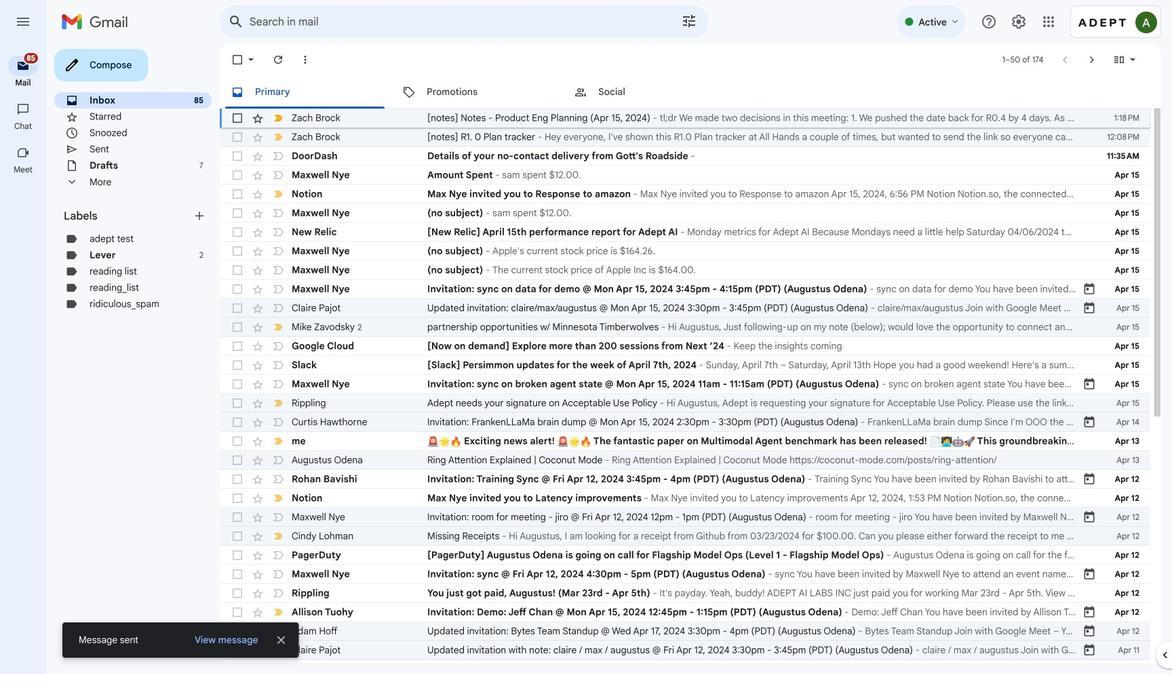 Task type: locate. For each thing, give the bounding box(es) containing it.
0 horizontal spatial 🌟 image
[[439, 436, 450, 447]]

1 row from the top
[[220, 109, 1151, 128]]

main content
[[220, 43, 1173, 674]]

11 row from the top
[[220, 299, 1151, 318]]

2 calendar event image from the top
[[1083, 377, 1097, 391]]

1 calendar event image from the top
[[1083, 282, 1097, 296]]

Search in mail search field
[[220, 5, 709, 38]]

🧑‍💻 image
[[942, 436, 953, 447]]

None checkbox
[[231, 53, 244, 67], [231, 130, 244, 144], [231, 149, 244, 163], [231, 187, 244, 201], [231, 244, 244, 258], [231, 282, 244, 296], [231, 358, 244, 372], [231, 396, 244, 410], [231, 453, 244, 467], [231, 472, 244, 486], [231, 510, 244, 524], [231, 529, 244, 543], [231, 567, 244, 581], [231, 605, 244, 619], [231, 663, 244, 674], [231, 53, 244, 67], [231, 130, 244, 144], [231, 149, 244, 163], [231, 187, 244, 201], [231, 244, 244, 258], [231, 282, 244, 296], [231, 358, 244, 372], [231, 396, 244, 410], [231, 453, 244, 467], [231, 472, 244, 486], [231, 510, 244, 524], [231, 529, 244, 543], [231, 567, 244, 581], [231, 605, 244, 619], [231, 663, 244, 674]]

calendar event image
[[1083, 282, 1097, 296], [1083, 377, 1097, 391]]

gmail image
[[61, 8, 135, 35]]

heading
[[0, 77, 46, 88], [0, 121, 46, 132], [0, 164, 46, 175], [64, 209, 193, 223]]

2 🌟 image from the left
[[569, 436, 580, 447]]

None checkbox
[[231, 111, 244, 125], [231, 168, 244, 182], [231, 206, 244, 220], [231, 225, 244, 239], [231, 263, 244, 277], [231, 301, 244, 315], [231, 320, 244, 334], [231, 339, 244, 353], [231, 377, 244, 391], [231, 415, 244, 429], [231, 434, 244, 448], [231, 491, 244, 505], [231, 548, 244, 562], [231, 586, 244, 600], [231, 111, 244, 125], [231, 168, 244, 182], [231, 206, 244, 220], [231, 225, 244, 239], [231, 263, 244, 277], [231, 301, 244, 315], [231, 320, 244, 334], [231, 339, 244, 353], [231, 377, 244, 391], [231, 415, 244, 429], [231, 434, 244, 448], [231, 491, 244, 505], [231, 548, 244, 562], [231, 586, 244, 600]]

navigation
[[0, 43, 48, 674]]

calendar event image
[[1083, 301, 1097, 315]]

0 vertical spatial calendar event image
[[1083, 282, 1097, 296]]

toggle split pane mode image
[[1113, 53, 1127, 67]]

23 row from the top
[[220, 527, 1151, 546]]

🔥 image right 🚨 image
[[450, 436, 462, 447]]

12 row from the top
[[220, 318, 1151, 337]]

🌟 image
[[439, 436, 450, 447], [569, 436, 580, 447]]

🚀 image
[[964, 436, 976, 447]]

Search in mail text field
[[250, 15, 644, 29]]

🔥 image right 🚨 icon at the left
[[580, 436, 592, 447]]

0 horizontal spatial 🔥 image
[[450, 436, 462, 447]]

🚨 image
[[428, 436, 439, 447]]

10 row from the top
[[220, 280, 1151, 299]]

2 row from the top
[[220, 128, 1151, 147]]

promotions tab
[[392, 76, 563, 109]]

not important switch
[[272, 644, 285, 657]]

🚨 image
[[558, 436, 569, 447]]

1 vertical spatial calendar event image
[[1083, 377, 1097, 391]]

7 row from the top
[[220, 223, 1151, 242]]

📄 image
[[930, 436, 942, 447]]

2 🔥 image from the left
[[580, 436, 592, 447]]

1 horizontal spatial 🔥 image
[[580, 436, 592, 447]]

refresh image
[[272, 53, 285, 67]]

alert
[[22, 31, 1151, 658]]

🔥 image
[[450, 436, 462, 447], [580, 436, 592, 447]]

8 row from the top
[[220, 242, 1151, 261]]

tab list
[[220, 76, 1162, 109]]

row
[[220, 109, 1151, 128], [220, 128, 1151, 147], [220, 147, 1151, 166], [220, 166, 1151, 185], [220, 185, 1151, 204], [220, 204, 1151, 223], [220, 223, 1151, 242], [220, 242, 1151, 261], [220, 261, 1151, 280], [220, 280, 1151, 299], [220, 299, 1151, 318], [220, 318, 1151, 337], [220, 337, 1151, 356], [220, 356, 1151, 375], [220, 375, 1151, 394], [220, 394, 1151, 413], [220, 413, 1151, 432], [220, 432, 1173, 451], [220, 451, 1151, 470], [220, 470, 1151, 489], [220, 489, 1151, 508], [220, 508, 1151, 527], [220, 527, 1151, 546], [220, 546, 1151, 565], [220, 565, 1151, 584], [220, 584, 1151, 603], [220, 603, 1151, 622], [220, 622, 1151, 641], [220, 641, 1151, 660], [220, 660, 1151, 674]]

more email options image
[[299, 53, 312, 67]]

21 row from the top
[[220, 489, 1151, 508]]

25 row from the top
[[220, 565, 1151, 584]]

1 horizontal spatial 🌟 image
[[569, 436, 580, 447]]



Task type: describe. For each thing, give the bounding box(es) containing it.
important according to google magic. switch
[[272, 625, 285, 638]]

settings image
[[1011, 14, 1028, 30]]

older image
[[1086, 53, 1100, 67]]

1 🔥 image from the left
[[450, 436, 462, 447]]

28 row from the top
[[220, 622, 1151, 641]]

16 row from the top
[[220, 394, 1151, 413]]

27 row from the top
[[220, 603, 1151, 622]]

29 row from the top
[[220, 641, 1151, 660]]

🤖 image
[[953, 436, 964, 447]]

18 row from the top
[[220, 432, 1173, 451]]

20 row from the top
[[220, 470, 1151, 489]]

main menu image
[[15, 14, 31, 30]]

19 row from the top
[[220, 451, 1151, 470]]

22 row from the top
[[220, 508, 1151, 527]]

1 🌟 image from the left
[[439, 436, 450, 447]]

17 row from the top
[[220, 413, 1151, 432]]

14 row from the top
[[220, 356, 1151, 375]]

5 row from the top
[[220, 185, 1151, 204]]

4 row from the top
[[220, 166, 1151, 185]]

support image
[[982, 14, 998, 30]]

search in mail image
[[224, 10, 248, 34]]

6 row from the top
[[220, 204, 1151, 223]]

9 row from the top
[[220, 261, 1151, 280]]

thu, apr 11, 2024, 8:15 pm element
[[1117, 663, 1140, 674]]

advanced search options image
[[676, 7, 703, 35]]

13 row from the top
[[220, 337, 1151, 356]]

social tab
[[563, 76, 734, 109]]

3 row from the top
[[220, 147, 1151, 166]]

primary tab
[[220, 76, 390, 109]]

24 row from the top
[[220, 546, 1151, 565]]

26 row from the top
[[220, 584, 1151, 603]]

30 row from the top
[[220, 660, 1151, 674]]

15 row from the top
[[220, 375, 1151, 394]]



Task type: vqa. For each thing, say whether or not it's contained in the screenshot.
the Reading
no



